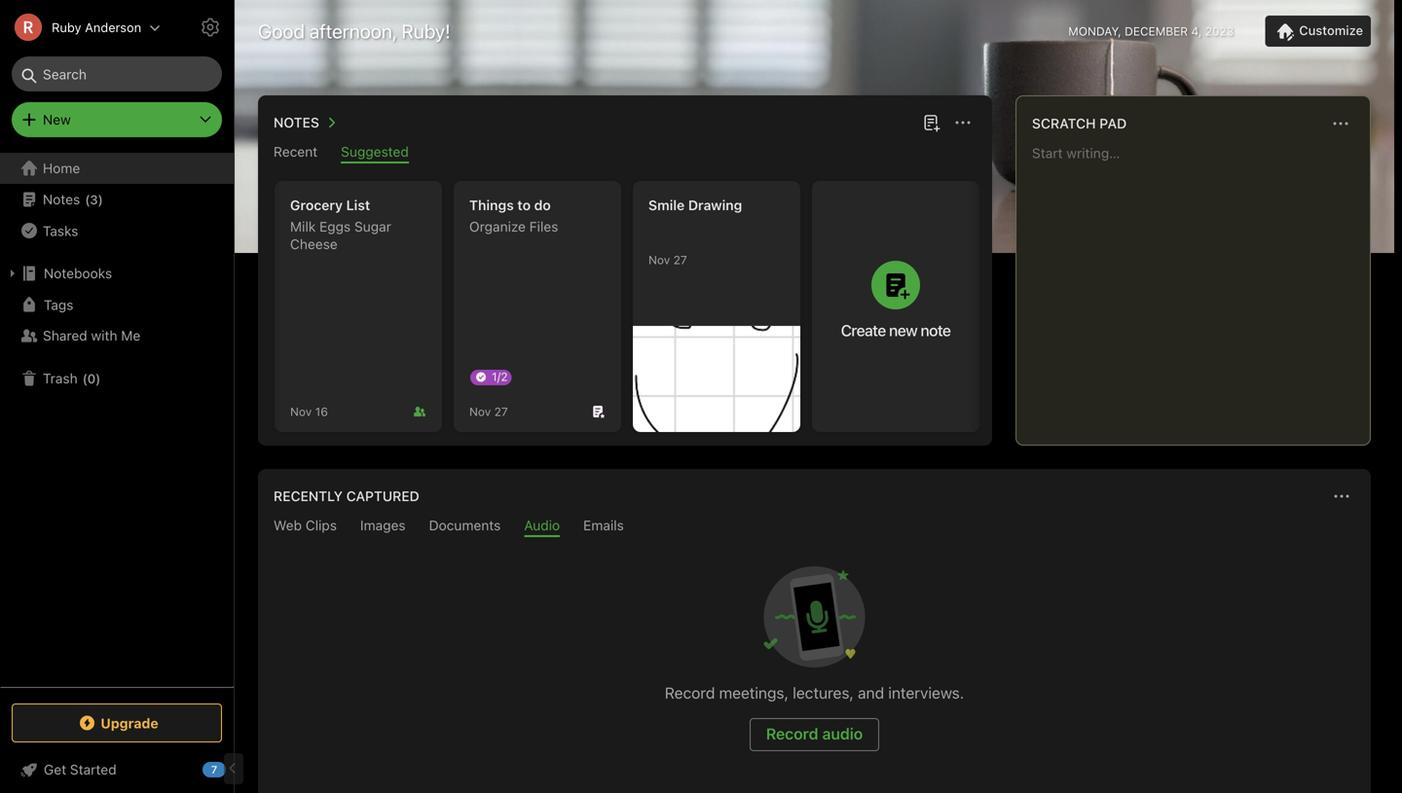 Task type: locate. For each thing, give the bounding box(es) containing it.
nov 27
[[648, 253, 687, 267], [469, 405, 508, 419]]

16
[[315, 405, 328, 419]]

2 horizontal spatial nov
[[648, 253, 670, 267]]

notes
[[274, 114, 319, 130], [43, 191, 80, 207]]

record down record meetings, lectures, and interviews.
[[766, 725, 818, 743]]

( inside notes ( 3 )
[[85, 192, 90, 207]]

recently captured button
[[270, 485, 419, 508]]

documents tab
[[429, 517, 501, 537]]

0 vertical spatial )
[[98, 192, 103, 207]]

nov 27 down smile
[[648, 253, 687, 267]]

) inside trash ( 0 )
[[96, 371, 101, 386]]

1 tab list from the top
[[262, 144, 988, 164]]

tab list
[[262, 144, 988, 164], [262, 517, 1367, 537]]

0 vertical spatial tab list
[[262, 144, 988, 164]]

customize
[[1299, 23, 1363, 38]]

started
[[70, 762, 116, 778]]

1 vertical spatial more actions image
[[1330, 485, 1353, 508]]

notes up recent
[[274, 114, 319, 130]]

1 horizontal spatial record
[[766, 725, 818, 743]]

(
[[85, 192, 90, 207], [82, 371, 87, 386]]

Search text field
[[25, 56, 208, 92]]

web
[[274, 517, 302, 534]]

notes ( 3 )
[[43, 191, 103, 207]]

0 vertical spatial notes
[[274, 114, 319, 130]]

7
[[211, 764, 217, 776]]

27
[[673, 253, 687, 267], [494, 405, 508, 419]]

record
[[665, 684, 715, 702], [766, 725, 818, 743]]

emails tab
[[583, 517, 624, 537]]

2 tab list from the top
[[262, 517, 1367, 537]]

record audio
[[766, 725, 863, 743]]

1 vertical spatial (
[[82, 371, 87, 386]]

1 horizontal spatial nov 27
[[648, 253, 687, 267]]

tasks button
[[0, 215, 233, 246]]

smile
[[648, 197, 685, 213]]

More actions field
[[949, 109, 977, 136], [1327, 110, 1354, 137], [1328, 483, 1355, 510]]

( right trash
[[82, 371, 87, 386]]

to
[[517, 197, 531, 213]]

smile drawing
[[648, 197, 742, 213]]

create new note button
[[812, 181, 979, 432]]

0 vertical spatial (
[[85, 192, 90, 207]]

tab list containing web clips
[[262, 517, 1367, 537]]

emails
[[583, 517, 624, 534]]

audio tab
[[524, 517, 560, 537]]

) inside notes ( 3 )
[[98, 192, 103, 207]]

notes down home
[[43, 191, 80, 207]]

recently
[[274, 488, 343, 504]]

good
[[258, 19, 305, 42]]

notes for notes ( 3 )
[[43, 191, 80, 207]]

0 horizontal spatial notes
[[43, 191, 80, 207]]

3
[[90, 192, 98, 207]]

) for trash
[[96, 371, 101, 386]]

nov 27 down 1/2
[[469, 405, 508, 419]]

27 down smile
[[673, 253, 687, 267]]

1 horizontal spatial notes
[[274, 114, 319, 130]]

nov
[[648, 253, 670, 267], [290, 405, 312, 419], [469, 405, 491, 419]]

record left meetings,
[[665, 684, 715, 702]]

drawing
[[688, 197, 742, 213]]

0 vertical spatial record
[[665, 684, 715, 702]]

pad
[[1099, 115, 1127, 131]]

create
[[841, 321, 886, 340]]

home link
[[0, 153, 234, 184]]

get
[[44, 762, 66, 778]]

home
[[43, 160, 80, 176]]

files
[[529, 219, 558, 235]]

new
[[43, 111, 71, 128]]

tree containing home
[[0, 153, 234, 686]]

shared with me
[[43, 328, 140, 344]]

with
[[91, 328, 117, 344]]

recent tab
[[274, 144, 318, 164]]

tree
[[0, 153, 234, 686]]

december
[[1125, 24, 1188, 38]]

1 vertical spatial 27
[[494, 405, 508, 419]]

27 down 1/2
[[494, 405, 508, 419]]

more actions image
[[951, 111, 975, 134]]

1 vertical spatial notes
[[43, 191, 80, 207]]

record audio button
[[749, 719, 879, 752]]

( inside trash ( 0 )
[[82, 371, 87, 386]]

) down home link
[[98, 192, 103, 207]]

0 vertical spatial 27
[[673, 253, 687, 267]]

tags button
[[0, 289, 233, 320]]

)
[[98, 192, 103, 207], [96, 371, 101, 386]]

milk
[[290, 219, 316, 235]]

more actions field for recently captured
[[1328, 483, 1355, 510]]

tab list containing recent
[[262, 144, 988, 164]]

( down home link
[[85, 192, 90, 207]]

None search field
[[25, 56, 208, 92]]

images tab
[[360, 517, 406, 537]]

monday, december 4, 2023
[[1068, 24, 1234, 38]]

trash
[[43, 370, 78, 387]]

notebooks
[[44, 265, 112, 281]]

more actions image for scratch pad
[[1329, 112, 1352, 135]]

notes inside button
[[274, 114, 319, 130]]

0 vertical spatial more actions image
[[1329, 112, 1352, 135]]

0 horizontal spatial nov 27
[[469, 405, 508, 419]]

record inside button
[[766, 725, 818, 743]]

thumbnail image
[[633, 326, 800, 432]]

captured
[[346, 488, 419, 504]]

1 vertical spatial )
[[96, 371, 101, 386]]

) for notes
[[98, 192, 103, 207]]

) right trash
[[96, 371, 101, 386]]

more actions image
[[1329, 112, 1352, 135], [1330, 485, 1353, 508]]

1 vertical spatial record
[[766, 725, 818, 743]]

upgrade
[[101, 715, 158, 731]]

1 vertical spatial tab list
[[262, 517, 1367, 537]]

0 horizontal spatial record
[[665, 684, 715, 702]]



Task type: describe. For each thing, give the bounding box(es) containing it.
Start writing… text field
[[1032, 145, 1369, 429]]

record meetings, lectures, and interviews.
[[665, 684, 964, 702]]

list
[[346, 197, 370, 213]]

1 horizontal spatial nov
[[469, 405, 491, 419]]

new
[[889, 321, 917, 340]]

organize
[[469, 219, 526, 235]]

shared
[[43, 328, 87, 344]]

cheese
[[290, 236, 338, 252]]

scratch
[[1032, 115, 1096, 131]]

trash ( 0 )
[[43, 370, 101, 387]]

images
[[360, 517, 406, 534]]

0 vertical spatial nov 27
[[648, 253, 687, 267]]

anderson
[[85, 20, 141, 35]]

meetings,
[[719, 684, 789, 702]]

ruby anderson
[[52, 20, 141, 35]]

things to do organize files
[[469, 197, 558, 235]]

suggested tab
[[341, 144, 409, 164]]

( for notes
[[85, 192, 90, 207]]

get started
[[44, 762, 116, 778]]

1/2
[[492, 370, 508, 384]]

recent
[[274, 144, 318, 160]]

more actions image for recently captured
[[1330, 485, 1353, 508]]

( for trash
[[82, 371, 87, 386]]

settings image
[[199, 16, 222, 39]]

web clips
[[274, 517, 337, 534]]

1 horizontal spatial 27
[[673, 253, 687, 267]]

suggested
[[341, 144, 409, 160]]

monday,
[[1068, 24, 1121, 38]]

ruby
[[52, 20, 81, 35]]

0 horizontal spatial 27
[[494, 405, 508, 419]]

upgrade button
[[12, 704, 222, 743]]

record for record audio
[[766, 725, 818, 743]]

recently captured
[[274, 488, 419, 504]]

tasks
[[43, 223, 78, 239]]

audio
[[822, 725, 863, 743]]

Help and Learning task checklist field
[[0, 755, 234, 786]]

web clips tab
[[274, 517, 337, 537]]

audio
[[524, 517, 560, 534]]

documents
[[429, 517, 501, 534]]

customize button
[[1265, 16, 1371, 47]]

notes button
[[270, 111, 343, 134]]

audio tab panel
[[258, 537, 1371, 794]]

lectures,
[[793, 684, 854, 702]]

notebooks link
[[0, 258, 233, 289]]

scratch pad
[[1032, 115, 1127, 131]]

0 horizontal spatial nov
[[290, 405, 312, 419]]

me
[[121, 328, 140, 344]]

interviews.
[[888, 684, 964, 702]]

2023
[[1205, 24, 1234, 38]]

1 vertical spatial nov 27
[[469, 405, 508, 419]]

record for record meetings, lectures, and interviews.
[[665, 684, 715, 702]]

tab list for recently captured
[[262, 517, 1367, 537]]

click to collapse image
[[226, 757, 241, 781]]

ruby!
[[402, 19, 450, 42]]

scratch pad button
[[1028, 112, 1127, 135]]

tags
[[44, 297, 73, 313]]

create new note
[[841, 321, 951, 340]]

things
[[469, 197, 514, 213]]

sugar
[[354, 219, 391, 235]]

grocery
[[290, 197, 343, 213]]

good afternoon, ruby!
[[258, 19, 450, 42]]

0
[[87, 371, 96, 386]]

shared with me link
[[0, 320, 233, 351]]

new button
[[12, 102, 222, 137]]

afternoon,
[[309, 19, 397, 42]]

nov 16
[[290, 405, 328, 419]]

and
[[858, 684, 884, 702]]

do
[[534, 197, 551, 213]]

suggested tab panel
[[258, 164, 996, 446]]

grocery list milk eggs sugar cheese
[[290, 197, 391, 252]]

more actions field for scratch pad
[[1327, 110, 1354, 137]]

notes for notes
[[274, 114, 319, 130]]

4,
[[1191, 24, 1202, 38]]

clips
[[306, 517, 337, 534]]

expand notebooks image
[[5, 266, 20, 281]]

tab list for notes
[[262, 144, 988, 164]]

Account field
[[0, 8, 161, 47]]

eggs
[[319, 219, 351, 235]]

note
[[921, 321, 951, 340]]



Task type: vqa. For each thing, say whether or not it's contained in the screenshot.
AFTERNOON,
yes



